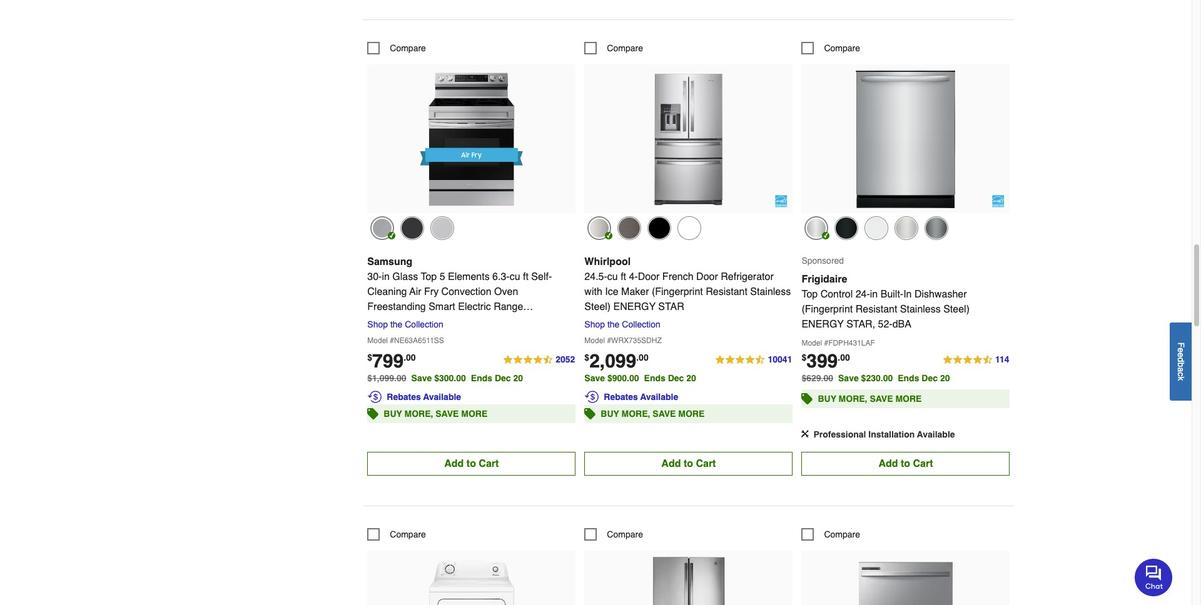 Task type: locate. For each thing, give the bounding box(es) containing it.
shop
[[368, 320, 388, 330], [585, 320, 605, 330]]

stainless down electric
[[466, 316, 507, 328]]

0 horizontal spatial ft
[[523, 271, 529, 283]]

1 collection from the left
[[405, 320, 444, 330]]

top left 5 on the left top of page
[[421, 271, 437, 283]]

ft left 4-
[[621, 271, 626, 283]]

$ for 399
[[802, 353, 807, 363]]

2 add from the left
[[662, 458, 681, 470]]

1 tag filled image from the left
[[368, 405, 379, 423]]

rebates available down save $900.00 ends dec 20
[[604, 392, 679, 402]]

$ inside "$ 399 .00"
[[802, 353, 807, 363]]

4.5 stars image containing 114
[[942, 353, 1010, 368]]

1 horizontal spatial more,
[[622, 409, 651, 419]]

3 dec from the left
[[922, 373, 938, 383]]

buy for 799
[[384, 409, 402, 419]]

frigidaire top control 24-in built-in dishwasher (fingerprint resistant stainless steel) energy star, 52-dba
[[802, 274, 970, 330]]

0 horizontal spatial buy more, save more
[[384, 409, 488, 419]]

resistant down refrigerator
[[706, 286, 748, 298]]

1 horizontal spatial top
[[802, 289, 818, 300]]

2 shop the collection from the left
[[585, 320, 661, 330]]

0 horizontal spatial door
[[638, 271, 660, 283]]

4.5 stars image containing 2052
[[503, 353, 576, 368]]

resistant
[[706, 286, 748, 298], [856, 304, 898, 315], [422, 316, 463, 328]]

resistant inside frigidaire top control 24-in built-in dishwasher (fingerprint resistant stainless steel) energy star, 52-dba
[[856, 304, 898, 315]]

1 horizontal spatial rebates
[[604, 392, 638, 402]]

refrigerator
[[721, 271, 774, 283]]

top inside samsung 30-in glass top 5 elements 6.3-cu ft self- cleaning air fry convection oven freestanding smart electric range (fingerprint resistant stainless steel)
[[421, 271, 437, 283]]

$629.00 save $230.00 ends dec 20
[[802, 373, 950, 383]]

rebates available
[[387, 392, 461, 402], [604, 392, 679, 402]]

stainless down in
[[900, 304, 941, 315]]

sponsored
[[802, 256, 844, 266]]

3 add to cart from the left
[[879, 458, 933, 470]]

ice
[[605, 286, 619, 298]]

2 rebates available from the left
[[604, 392, 679, 402]]

0 horizontal spatial available
[[423, 392, 461, 402]]

glass
[[393, 271, 418, 283]]

1 horizontal spatial add to cart
[[662, 458, 716, 470]]

model for 30-in glass top 5 elements 6.3-cu ft self- cleaning air fry convection oven freestanding smart electric range (fingerprint resistant stainless steel)
[[368, 336, 388, 345]]

in up cleaning
[[382, 271, 390, 283]]

savings save $900.00 element
[[585, 373, 701, 383]]

1 vertical spatial energy
[[802, 319, 844, 330]]

$900.00
[[608, 373, 639, 383]]

0 horizontal spatial buy
[[384, 409, 402, 419]]

frigidaire top control 24-in built-in dishwasher (fingerprint resistant stainless steel) energy star, 52-dba image
[[837, 70, 975, 208]]

2 ft from the left
[[621, 271, 626, 283]]

collection
[[405, 320, 444, 330], [622, 320, 661, 330]]

cu
[[510, 271, 520, 283], [608, 271, 618, 283]]

2 horizontal spatial steel)
[[944, 304, 970, 315]]

dec right the $230.00
[[922, 373, 938, 383]]

dec down 2052 button
[[495, 373, 511, 383]]

save down savings save $900.00 element in the bottom of the page
[[653, 409, 676, 419]]

more,
[[839, 394, 868, 404], [405, 409, 433, 419], [622, 409, 651, 419]]

2 shop the collection link from the left
[[585, 320, 666, 330]]

2 .00 from the left
[[637, 353, 649, 363]]

1 .00 from the left
[[404, 353, 416, 363]]

0 vertical spatial stainless
[[751, 286, 791, 298]]

2 shop from the left
[[585, 320, 605, 330]]

1 add from the left
[[445, 458, 464, 470]]

2 collection from the left
[[622, 320, 661, 330]]

rebates icon image down 2,099
[[585, 390, 600, 405]]

buy more, save more for 2,099
[[601, 409, 705, 419]]

0 vertical spatial resistant
[[706, 286, 748, 298]]

resistant inside samsung 30-in glass top 5 elements 6.3-cu ft self- cleaning air fry convection oven freestanding smart electric range (fingerprint resistant stainless steel)
[[422, 316, 463, 328]]

2 4.5 stars image from the left
[[715, 353, 793, 368]]

1 horizontal spatial add
[[662, 458, 681, 470]]

0 horizontal spatial 20
[[513, 373, 523, 383]]

1 horizontal spatial add to cart button
[[585, 452, 793, 476]]

model # fdph431laf
[[802, 339, 875, 348]]

save left $300.00
[[412, 373, 432, 383]]

shop the collection link
[[368, 320, 449, 330], [585, 320, 666, 330]]

1 rebates available from the left
[[387, 392, 461, 402]]

available right installation
[[917, 430, 955, 440]]

cu inside whirlpool 24.5-cu ft 4-door french door refrigerator with ice maker (fingerprint resistant stainless steel) energy star
[[608, 271, 618, 283]]

whirlpool 24.5-cu ft 4-door french door refrigerator with ice maker (fingerprint resistant stainless steel) energy star
[[585, 256, 791, 313]]

0 horizontal spatial shop the collection link
[[368, 320, 449, 330]]

2 horizontal spatial ends dec 20 element
[[898, 373, 955, 383]]

available down savings save $900.00 element in the bottom of the page
[[641, 392, 679, 402]]

energy inside whirlpool 24.5-cu ft 4-door french door refrigerator with ice maker (fingerprint resistant stainless steel) energy star
[[614, 301, 656, 313]]

$629.00
[[802, 373, 834, 383]]

2 vertical spatial resistant
[[422, 316, 463, 328]]

2 fingerprint resistant stainless steel image from the left
[[588, 216, 612, 240]]

rebates available button down savings save $300.00 element
[[368, 390, 576, 405]]

.00 inside $ 799 .00
[[404, 353, 416, 363]]

ends dec 20 element right the $230.00
[[898, 373, 955, 383]]

1 horizontal spatial to
[[684, 458, 693, 470]]

compare
[[390, 43, 426, 53], [607, 43, 643, 53], [824, 43, 861, 53], [390, 530, 426, 540], [607, 530, 643, 540], [824, 530, 861, 540]]

stainless steel image
[[895, 216, 919, 240]]

in
[[382, 271, 390, 283], [870, 289, 878, 300]]

1 ends dec 20 element from the left
[[471, 373, 528, 383]]

rebates down the was price $1,099.00 element
[[387, 392, 421, 402]]

top inside frigidaire top control 24-in built-in dishwasher (fingerprint resistant stainless steel) energy star, 52-dba
[[802, 289, 818, 300]]

available down the $1,099.00 save $300.00 ends dec 20
[[423, 392, 461, 402]]

shop the collection
[[368, 320, 444, 330], [585, 320, 661, 330]]

1 ft from the left
[[523, 271, 529, 283]]

model up 399
[[802, 339, 822, 348]]

1 horizontal spatial shop the collection
[[585, 320, 661, 330]]

1 ends from the left
[[471, 373, 493, 383]]

2 tag filled image from the left
[[585, 405, 596, 423]]

actual price $399.00 element
[[802, 350, 850, 372]]

compare inside 1003201566 element
[[390, 530, 426, 540]]

ends dec 20 element down 2052 button
[[471, 373, 528, 383]]

in left the "built-" at the right of page
[[870, 289, 878, 300]]

# for 24.5-cu ft 4-door french door refrigerator with ice maker (fingerprint resistant stainless steel) energy star
[[607, 336, 611, 345]]

2 horizontal spatial more,
[[839, 394, 868, 404]]

white image
[[431, 216, 455, 240], [678, 216, 702, 240], [865, 216, 889, 240]]

collection up wrx735sdhz
[[622, 320, 661, 330]]

1 horizontal spatial cart
[[696, 458, 716, 470]]

1 shop the collection from the left
[[368, 320, 444, 330]]

0 horizontal spatial steel)
[[509, 316, 536, 328]]

0 horizontal spatial ends
[[471, 373, 493, 383]]

more
[[896, 394, 922, 404], [461, 409, 488, 419], [679, 409, 705, 419]]

to
[[467, 458, 476, 470], [684, 458, 693, 470], [901, 458, 911, 470]]

in inside samsung 30-in glass top 5 elements 6.3-cu ft self- cleaning air fry convection oven freestanding smart electric range (fingerprint resistant stainless steel)
[[382, 271, 390, 283]]

more, for 799
[[405, 409, 433, 419]]

(fingerprint down control
[[802, 304, 853, 315]]

white image right fingerprint resistant black stainless steel icon
[[431, 216, 455, 240]]

more, down $629.00 save $230.00 ends dec 20
[[839, 394, 868, 404]]

dec
[[495, 373, 511, 383], [668, 373, 684, 383], [922, 373, 938, 383]]

cart
[[479, 458, 499, 470], [696, 458, 716, 470], [913, 458, 933, 470]]

in
[[904, 289, 912, 300]]

1 fingerprint resistant stainless steel image from the left
[[371, 216, 394, 240]]

ends dec 20 element right $900.00
[[644, 373, 701, 383]]

1 horizontal spatial in
[[870, 289, 878, 300]]

ends right $300.00
[[471, 373, 493, 383]]

available for 799
[[423, 392, 461, 402]]

ft left self-
[[523, 271, 529, 283]]

2 horizontal spatial 4.5 stars image
[[942, 353, 1010, 368]]

0 horizontal spatial to
[[467, 458, 476, 470]]

buy right tag filled icon
[[818, 394, 837, 404]]

1 horizontal spatial ends
[[644, 373, 666, 383]]

compare inside 1000257811 'element'
[[607, 43, 643, 53]]

0 horizontal spatial rebates available button
[[368, 390, 576, 405]]

the down 'freestanding'
[[390, 320, 403, 330]]

black image
[[835, 216, 859, 240]]

5001782971 element
[[368, 42, 426, 54]]

installation
[[869, 430, 915, 440]]

2 $ from the left
[[585, 353, 590, 363]]

f e e d b a c k
[[1177, 343, 1187, 381]]

0 horizontal spatial resistant
[[422, 316, 463, 328]]

2 horizontal spatial 20
[[941, 373, 950, 383]]

0 horizontal spatial energy
[[614, 301, 656, 313]]

shop the collection link up "model # ne63a6511ss"
[[368, 320, 449, 330]]

4.5 stars image containing 10041
[[715, 353, 793, 368]]

(fingerprint down 'freestanding'
[[368, 316, 419, 328]]

$ for 2,099
[[585, 353, 590, 363]]

.00 inside $ 2,099 .00
[[637, 353, 649, 363]]

$ 2,099 .00
[[585, 350, 649, 372]]

e
[[1177, 348, 1187, 353], [1177, 353, 1187, 358]]

ends for 799
[[471, 373, 493, 383]]

buy more, save more down the $1,099.00 save $300.00 ends dec 20
[[384, 409, 488, 419]]

the up model # wrx735sdhz
[[608, 320, 620, 330]]

1 vertical spatial (fingerprint
[[802, 304, 853, 315]]

$ inside $ 2,099 .00
[[585, 353, 590, 363]]

2 add to cart button from the left
[[585, 452, 793, 476]]

steel)
[[585, 301, 611, 313], [944, 304, 970, 315], [509, 316, 536, 328]]

fingerprint resistant stainless steel image left fingerprint resistant black stainless "icon"
[[588, 216, 612, 240]]

rebates for 2,099
[[604, 392, 638, 402]]

1 rebates icon image from the left
[[368, 390, 383, 405]]

2 rebates icon image from the left
[[585, 390, 600, 405]]

# up 2,099
[[607, 336, 611, 345]]

.00 down wrx735sdhz
[[637, 353, 649, 363]]

ends dec 20 element
[[471, 373, 528, 383], [644, 373, 701, 383], [898, 373, 955, 383]]

0 horizontal spatial ends dec 20 element
[[471, 373, 528, 383]]

1 horizontal spatial $
[[585, 353, 590, 363]]

wrx735sdhz
[[611, 336, 662, 345]]

2 horizontal spatial dec
[[922, 373, 938, 383]]

fingerprint resistant stainless steel image for black image
[[805, 216, 829, 240]]

1 horizontal spatial .00
[[637, 353, 649, 363]]

tag filled image for 2,099
[[585, 405, 596, 423]]

white image right black image
[[865, 216, 889, 240]]

2 door from the left
[[697, 271, 718, 283]]

1 dec from the left
[[495, 373, 511, 383]]

more, down the $1,099.00 save $300.00 ends dec 20
[[405, 409, 433, 419]]

ft inside whirlpool 24.5-cu ft 4-door french door refrigerator with ice maker (fingerprint resistant stainless steel) energy star
[[621, 271, 626, 283]]

1 horizontal spatial cu
[[608, 271, 618, 283]]

0 horizontal spatial add to cart
[[445, 458, 499, 470]]

stainless inside whirlpool 24.5-cu ft 4-door french door refrigerator with ice maker (fingerprint resistant stainless steel) energy star
[[751, 286, 791, 298]]

$ right the 2052
[[585, 353, 590, 363]]

2 horizontal spatial add
[[879, 458, 898, 470]]

steel) down range
[[509, 316, 536, 328]]

the for freestanding
[[390, 320, 403, 330]]

available for 2,099
[[641, 392, 679, 402]]

rebates icon image
[[368, 390, 383, 405], [585, 390, 600, 405]]

ends for 399
[[898, 373, 920, 383]]

4-
[[629, 271, 638, 283]]

2 horizontal spatial add to cart button
[[802, 452, 1010, 476]]

rebates down $900.00
[[604, 392, 638, 402]]

tag filled image
[[368, 405, 379, 423], [585, 405, 596, 423]]

tag filled image down 2,099
[[585, 405, 596, 423]]

0 vertical spatial in
[[382, 271, 390, 283]]

compare for "5014401217" element
[[824, 530, 861, 540]]

buy down $900.00
[[601, 409, 619, 419]]

rebates available down the $1,099.00 save $300.00 ends dec 20
[[387, 392, 461, 402]]

stainless down refrigerator
[[751, 286, 791, 298]]

1 shop from the left
[[368, 320, 388, 330]]

range
[[494, 301, 523, 313]]

shop the collection up "model # ne63a6511ss"
[[368, 320, 444, 330]]

rebates icon image for 799
[[368, 390, 383, 405]]

shop the collection for energy
[[585, 320, 661, 330]]

energy down maker
[[614, 301, 656, 313]]

1 shop the collection link from the left
[[368, 320, 449, 330]]

dec right $900.00
[[668, 373, 684, 383]]

1 horizontal spatial resistant
[[706, 286, 748, 298]]

buy more, save more down savings save $900.00 element in the bottom of the page
[[601, 409, 705, 419]]

# for 30-in glass top 5 elements 6.3-cu ft self- cleaning air fry convection oven freestanding smart electric range (fingerprint resistant stainless steel)
[[390, 336, 394, 345]]

steel) down "dishwasher"
[[944, 304, 970, 315]]

steel) inside samsung 30-in glass top 5 elements 6.3-cu ft self- cleaning air fry convection oven freestanding smart electric range (fingerprint resistant stainless steel)
[[509, 316, 536, 328]]

freestanding
[[368, 301, 426, 313]]

1 vertical spatial in
[[870, 289, 878, 300]]

.00 for 799
[[404, 353, 416, 363]]

the
[[390, 320, 403, 330], [608, 320, 620, 330]]

0 horizontal spatial rebates
[[387, 392, 421, 402]]

model up 799
[[368, 336, 388, 345]]

energy up model # fdph431laf
[[802, 319, 844, 330]]

2 cu from the left
[[608, 271, 618, 283]]

more, for 2,099
[[622, 409, 651, 419]]

ends right $900.00
[[644, 373, 666, 383]]

2 horizontal spatial to
[[901, 458, 911, 470]]

1 vertical spatial stainless
[[900, 304, 941, 315]]

.00 down model # fdph431laf
[[838, 353, 850, 363]]

2 horizontal spatial .00
[[838, 353, 850, 363]]

shop the collection up model # wrx735sdhz
[[585, 320, 661, 330]]

10041 button
[[715, 353, 793, 368]]

collection for freestanding
[[405, 320, 444, 330]]

2 the from the left
[[608, 320, 620, 330]]

1 horizontal spatial (fingerprint
[[652, 286, 703, 298]]

self-
[[532, 271, 552, 283]]

shop down with
[[585, 320, 605, 330]]

0 horizontal spatial stainless
[[466, 316, 507, 328]]

fingerprint resistant stainless steel image left fingerprint resistant black stainless steel icon
[[371, 216, 394, 240]]

control
[[821, 289, 853, 300]]

24.5-
[[585, 271, 608, 283]]

1 horizontal spatial rebates available
[[604, 392, 679, 402]]

$
[[368, 353, 372, 363], [585, 353, 590, 363], [802, 353, 807, 363]]

1 horizontal spatial tag filled image
[[585, 405, 596, 423]]

model
[[368, 336, 388, 345], [585, 336, 605, 345], [802, 339, 822, 348]]

energy star qualified image
[[993, 195, 1005, 208]]

1 horizontal spatial available
[[641, 392, 679, 402]]

1 horizontal spatial rebates available button
[[585, 390, 793, 405]]

frigidaire
[[802, 274, 848, 285]]

2 horizontal spatial (fingerprint
[[802, 304, 853, 315]]

actual price $2,099.00 element
[[585, 350, 649, 372]]

0 horizontal spatial add to cart button
[[368, 452, 576, 476]]

rebates icon image down $1,099.00
[[368, 390, 383, 405]]

f e e d b a c k button
[[1170, 323, 1192, 401]]

2 horizontal spatial resistant
[[856, 304, 898, 315]]

$ up $1,099.00
[[368, 353, 372, 363]]

more, down save $900.00 ends dec 20
[[622, 409, 651, 419]]

1 rebates available button from the left
[[368, 390, 576, 405]]

rebates
[[387, 392, 421, 402], [604, 392, 638, 402]]

0 horizontal spatial .00
[[404, 353, 416, 363]]

more for 2,099
[[679, 409, 705, 419]]

0 horizontal spatial in
[[382, 271, 390, 283]]

white image for fingerprint resistant stainless steel icon associated with fingerprint resistant black stainless steel icon
[[431, 216, 455, 240]]

white image right black icon in the right top of the page
[[678, 216, 702, 240]]

cu up ice
[[608, 271, 618, 283]]

1 horizontal spatial model
[[585, 336, 605, 345]]

6.3-
[[493, 271, 510, 283]]

0 horizontal spatial 4.5 stars image
[[503, 353, 576, 368]]

2 20 from the left
[[687, 373, 696, 383]]

with
[[585, 286, 603, 298]]

0 horizontal spatial shop
[[368, 320, 388, 330]]

ft
[[523, 271, 529, 283], [621, 271, 626, 283]]

3 20 from the left
[[941, 373, 950, 383]]

star,
[[847, 319, 876, 330]]

1 vertical spatial top
[[802, 289, 818, 300]]

add to cart button
[[368, 452, 576, 476], [585, 452, 793, 476], [802, 452, 1010, 476]]

(fingerprint inside whirlpool 24.5-cu ft 4-door french door refrigerator with ice maker (fingerprint resistant stainless steel) energy star
[[652, 286, 703, 298]]

1 horizontal spatial stainless
[[751, 286, 791, 298]]

3 $ from the left
[[802, 353, 807, 363]]

compare inside 5001782971 element
[[390, 43, 426, 53]]

whirlpool 24.5-cu ft 4-door french door refrigerator with ice maker (fingerprint resistant stainless steel) energy star image
[[620, 70, 758, 208]]

1 to from the left
[[467, 458, 476, 470]]

3 cart from the left
[[913, 458, 933, 470]]

shop down 'freestanding'
[[368, 320, 388, 330]]

0 vertical spatial top
[[421, 271, 437, 283]]

1 door from the left
[[638, 271, 660, 283]]

0 horizontal spatial tag filled image
[[368, 405, 379, 423]]

compare inside 5013703269 element
[[607, 530, 643, 540]]

5014401217 element
[[802, 529, 861, 541]]

stainless
[[751, 286, 791, 298], [900, 304, 941, 315], [466, 316, 507, 328]]

1 cu from the left
[[510, 271, 520, 283]]

shop the collection link up model # wrx735sdhz
[[585, 320, 666, 330]]

1 horizontal spatial the
[[608, 320, 620, 330]]

0 horizontal spatial (fingerprint
[[368, 316, 419, 328]]

rebates available button down savings save $900.00 element in the bottom of the page
[[585, 390, 793, 405]]

energy
[[614, 301, 656, 313], [802, 319, 844, 330]]

buy more, save more down $629.00 save $230.00 ends dec 20
[[818, 394, 922, 404]]

3 .00 from the left
[[838, 353, 850, 363]]

2 horizontal spatial add to cart
[[879, 458, 933, 470]]

.00 inside "$ 399 .00"
[[838, 353, 850, 363]]

buy for 2,099
[[601, 409, 619, 419]]

$ inside $ 799 .00
[[368, 353, 372, 363]]

0 horizontal spatial top
[[421, 271, 437, 283]]

1 4.5 stars image from the left
[[503, 353, 576, 368]]

collection up ne63a6511ss
[[405, 320, 444, 330]]

1 horizontal spatial collection
[[622, 320, 661, 330]]

1 horizontal spatial shop the collection link
[[585, 320, 666, 330]]

door right french
[[697, 271, 718, 283]]

resistant down smart
[[422, 316, 463, 328]]

tag filled image down $1,099.00
[[368, 405, 379, 423]]

0 horizontal spatial $
[[368, 353, 372, 363]]

2 horizontal spatial stainless
[[900, 304, 941, 315]]

3 ends dec 20 element from the left
[[898, 373, 955, 383]]

more down savings save $300.00 element
[[461, 409, 488, 419]]

door up maker
[[638, 271, 660, 283]]

1 horizontal spatial steel)
[[585, 301, 611, 313]]

1 rebates from the left
[[387, 392, 421, 402]]

0 horizontal spatial cu
[[510, 271, 520, 283]]

professional
[[814, 430, 866, 440]]

0 horizontal spatial white image
[[431, 216, 455, 240]]

rebates available for 2,099
[[604, 392, 679, 402]]

2 horizontal spatial buy
[[818, 394, 837, 404]]

399
[[807, 350, 838, 372]]

1 horizontal spatial buy more, save more
[[601, 409, 705, 419]]

2 horizontal spatial cart
[[913, 458, 933, 470]]

fry
[[424, 286, 439, 298]]

0 vertical spatial (fingerprint
[[652, 286, 703, 298]]

1 horizontal spatial 20
[[687, 373, 696, 383]]

more down savings save $900.00 element in the bottom of the page
[[679, 409, 705, 419]]

5
[[440, 271, 445, 283]]

available
[[423, 392, 461, 402], [641, 392, 679, 402], [917, 430, 955, 440]]

buy more, save more
[[818, 394, 922, 404], [384, 409, 488, 419], [601, 409, 705, 419]]

was price $629.00 element
[[802, 370, 839, 383]]

#
[[390, 336, 394, 345], [607, 336, 611, 345], [824, 339, 829, 348]]

1 horizontal spatial #
[[607, 336, 611, 345]]

0 horizontal spatial more,
[[405, 409, 433, 419]]

1 white image from the left
[[431, 216, 455, 240]]

# up $ 799 .00
[[390, 336, 394, 345]]

3 4.5 stars image from the left
[[942, 353, 1010, 368]]

0 horizontal spatial model
[[368, 336, 388, 345]]

2 add to cart from the left
[[662, 458, 716, 470]]

.00 down "model # ne63a6511ss"
[[404, 353, 416, 363]]

1 20 from the left
[[513, 373, 523, 383]]

2 rebates from the left
[[604, 392, 638, 402]]

2 horizontal spatial more
[[896, 394, 922, 404]]

$1,099.00
[[368, 373, 407, 383]]

2 to from the left
[[684, 458, 693, 470]]

(fingerprint down french
[[652, 286, 703, 298]]

4.5 stars image
[[503, 353, 576, 368], [715, 353, 793, 368], [942, 353, 1010, 368]]

4.5 stars image for 2,099
[[715, 353, 793, 368]]

buy down $1,099.00
[[384, 409, 402, 419]]

compare for 1000257811 'element'
[[607, 43, 643, 53]]

compare inside 5014029863 element
[[824, 43, 861, 53]]

rebates available button
[[368, 390, 576, 405], [585, 390, 793, 405]]

0 horizontal spatial more
[[461, 409, 488, 419]]

add to cart
[[445, 458, 499, 470], [662, 458, 716, 470], [879, 458, 933, 470]]

1 $ from the left
[[368, 353, 372, 363]]

compare inside "5014401217" element
[[824, 530, 861, 540]]

dec for 799
[[495, 373, 511, 383]]

more for 799
[[461, 409, 488, 419]]

2 ends dec 20 element from the left
[[644, 373, 701, 383]]

3 white image from the left
[[865, 216, 889, 240]]

e up d
[[1177, 348, 1187, 353]]

0 horizontal spatial dec
[[495, 373, 511, 383]]

dec for 399
[[922, 373, 938, 383]]

1 horizontal spatial ends dec 20 element
[[644, 373, 701, 383]]

1 horizontal spatial rebates icon image
[[585, 390, 600, 405]]

fingerprint resistant stainless steel image for fingerprint resistant black stainless steel icon
[[371, 216, 394, 240]]

resistant up '52-'
[[856, 304, 898, 315]]

2 rebates available button from the left
[[585, 390, 793, 405]]

save
[[412, 373, 432, 383], [585, 373, 605, 383], [839, 373, 859, 383], [870, 394, 893, 404], [436, 409, 459, 419], [653, 409, 676, 419]]

e up b
[[1177, 353, 1187, 358]]

1 the from the left
[[390, 320, 403, 330]]

built-
[[881, 289, 904, 300]]

2 vertical spatial stainless
[[466, 316, 507, 328]]

$ right '10041'
[[802, 353, 807, 363]]

0 horizontal spatial the
[[390, 320, 403, 330]]

1 horizontal spatial more
[[679, 409, 705, 419]]

# up "$ 399 .00"
[[824, 339, 829, 348]]

.00 for 2,099
[[637, 353, 649, 363]]

steel) down with
[[585, 301, 611, 313]]

2 horizontal spatial buy more, save more
[[818, 394, 922, 404]]

fingerprint resistant stainless steel image
[[371, 216, 394, 240], [588, 216, 612, 240], [805, 216, 829, 240]]

cu up the oven
[[510, 271, 520, 283]]

3 fingerprint resistant stainless steel image from the left
[[805, 216, 829, 240]]

rebates for 799
[[387, 392, 421, 402]]

top down frigidaire
[[802, 289, 818, 300]]

model up 2,099
[[585, 336, 605, 345]]

20
[[513, 373, 523, 383], [687, 373, 696, 383], [941, 373, 950, 383]]

0 horizontal spatial collection
[[405, 320, 444, 330]]

3 ends from the left
[[898, 373, 920, 383]]

fingerprint resistant stainless steel image left black image
[[805, 216, 829, 240]]

ends right the $230.00
[[898, 373, 920, 383]]

0 horizontal spatial cart
[[479, 458, 499, 470]]

more down savings save $230.00 element
[[896, 394, 922, 404]]

1 vertical spatial resistant
[[856, 304, 898, 315]]



Task type: vqa. For each thing, say whether or not it's contained in the screenshot.
2,099's $
yes



Task type: describe. For each thing, give the bounding box(es) containing it.
french
[[663, 271, 694, 283]]

2 cart from the left
[[696, 458, 716, 470]]

fingerprint resistant black stainless steel image
[[401, 216, 425, 240]]

samsung 30-in glass top 5 elements 6.3-cu ft self- cleaning air fry convection oven freestanding smart electric range (fingerprint resistant stainless steel)
[[368, 256, 552, 328]]

3 to from the left
[[901, 458, 911, 470]]

buy more, save more for 799
[[384, 409, 488, 419]]

2052 button
[[503, 353, 576, 368]]

shop for 24.5-cu ft 4-door french door refrigerator with ice maker (fingerprint resistant stainless steel) energy star
[[585, 320, 605, 330]]

energy inside frigidaire top control 24-in built-in dishwasher (fingerprint resistant stainless steel) energy star, 52-dba
[[802, 319, 844, 330]]

cleaning
[[368, 286, 407, 298]]

799
[[372, 350, 404, 372]]

model for 24.5-cu ft 4-door french door refrigerator with ice maker (fingerprint resistant stainless steel) energy star
[[585, 336, 605, 345]]

2 horizontal spatial available
[[917, 430, 955, 440]]

20 for 399
[[941, 373, 950, 383]]

convection
[[442, 286, 492, 298]]

1 e from the top
[[1177, 348, 1187, 353]]

ends dec 20 element for 399
[[898, 373, 955, 383]]

compare for 5013703269 element
[[607, 530, 643, 540]]

20 for 799
[[513, 373, 523, 383]]

model # wrx735sdhz
[[585, 336, 662, 345]]

$300.00
[[434, 373, 466, 383]]

1 cart from the left
[[479, 458, 499, 470]]

compare for 5014029863 element at the top right of the page
[[824, 43, 861, 53]]

dba
[[893, 319, 912, 330]]

24-
[[856, 289, 870, 300]]

whirlpool24.5-cu ft 4-door french door refrigerator with ice maker (fingerprint resistant stainless steel) energy star element
[[585, 64, 793, 213]]

dishwasher
[[915, 289, 967, 300]]

1000257811 element
[[585, 42, 643, 54]]

fingerprint resistant stainless steel image for fingerprint resistant black stainless "icon"
[[588, 216, 612, 240]]

2 e from the top
[[1177, 353, 1187, 358]]

4.5 stars image for 799
[[503, 353, 576, 368]]

star
[[659, 301, 685, 313]]

$ 399 .00
[[802, 350, 850, 372]]

was price $1,099.00 element
[[368, 370, 412, 383]]

chat invite button image
[[1135, 559, 1173, 597]]

fingerprint resistant black stainless image
[[618, 216, 642, 240]]

black stainless steel image
[[925, 216, 949, 240]]

shop the collection link for freestanding
[[368, 320, 449, 330]]

(fingerprint inside samsung 30-in glass top 5 elements 6.3-cu ft self- cleaning air fry convection oven freestanding smart electric range (fingerprint resistant stainless steel)
[[368, 316, 419, 328]]

2,099
[[590, 350, 637, 372]]

save down "$ 399 .00"
[[839, 373, 859, 383]]

c
[[1177, 372, 1187, 377]]

save down the $230.00
[[870, 394, 893, 404]]

2 dec from the left
[[668, 373, 684, 383]]

rebates available button for 799
[[368, 390, 576, 405]]

amana 6.5-cu ft electric dryer (white) image
[[403, 557, 541, 606]]

10041
[[768, 355, 793, 365]]

whirlpool
[[585, 256, 631, 268]]

ne63a6511ss
[[394, 336, 444, 345]]

$1,099.00 save $300.00 ends dec 20
[[368, 373, 523, 383]]

shop the collection link for energy
[[585, 320, 666, 330]]

professional installation available
[[814, 430, 955, 440]]

rebates available button for 2,099
[[585, 390, 793, 405]]

steel) inside whirlpool 24.5-cu ft 4-door french door refrigerator with ice maker (fingerprint resistant stainless steel) energy star
[[585, 301, 611, 313]]

ge 27-cu ft french door refrigerator with ice maker (fingerprint-resistant stainless steel) energy star image
[[620, 557, 758, 606]]

actual price $799.00 element
[[368, 350, 416, 372]]

2 white image from the left
[[678, 216, 702, 240]]

b
[[1177, 363, 1187, 367]]

k
[[1177, 377, 1187, 381]]

air
[[410, 286, 422, 298]]

oven
[[494, 286, 518, 298]]

elements
[[448, 271, 490, 283]]

savings save $230.00 element
[[839, 373, 955, 383]]

cu inside samsung 30-in glass top 5 elements 6.3-cu ft self- cleaning air fry convection oven freestanding smart electric range (fingerprint resistant stainless steel)
[[510, 271, 520, 283]]

shop for 30-in glass top 5 elements 6.3-cu ft self- cleaning air fry convection oven freestanding smart electric range (fingerprint resistant stainless steel)
[[368, 320, 388, 330]]

4.5 stars image for 399
[[942, 353, 1010, 368]]

rebates icon image for 2,099
[[585, 390, 600, 405]]

2 horizontal spatial #
[[824, 339, 829, 348]]

white image for fingerprint resistant stainless steel icon corresponding to black image
[[865, 216, 889, 240]]

samsung top control 24-in built-in dishwasher (fingerprint resistant stainless steel) energy star, 53-dba image
[[837, 557, 975, 606]]

tag filled image for 799
[[368, 405, 379, 423]]

black image
[[648, 216, 672, 240]]

electric
[[458, 301, 491, 313]]

collection for energy
[[622, 320, 661, 330]]

ends dec 20 element for 799
[[471, 373, 528, 383]]

samsung
[[368, 256, 413, 268]]

$230.00
[[862, 373, 893, 383]]

a
[[1177, 367, 1187, 372]]

(fingerprint inside frigidaire top control 24-in built-in dishwasher (fingerprint resistant stainless steel) energy star, 52-dba
[[802, 304, 853, 315]]

stainless inside frigidaire top control 24-in built-in dishwasher (fingerprint resistant stainless steel) energy star, 52-dba
[[900, 304, 941, 315]]

1 add to cart from the left
[[445, 458, 499, 470]]

energy star qualified image
[[776, 195, 788, 208]]

model # ne63a6511ss
[[368, 336, 444, 345]]

5014029863 element
[[802, 42, 861, 54]]

save down the $1,099.00 save $300.00 ends dec 20
[[436, 409, 459, 419]]

1003201566 element
[[368, 529, 426, 541]]

rebates available for 799
[[387, 392, 461, 402]]

save $900.00 ends dec 20
[[585, 373, 696, 383]]

resistant inside whirlpool 24.5-cu ft 4-door french door refrigerator with ice maker (fingerprint resistant stainless steel) energy star
[[706, 286, 748, 298]]

$ 799 .00
[[368, 350, 416, 372]]

maker
[[621, 286, 649, 298]]

3 add to cart button from the left
[[802, 452, 1010, 476]]

f
[[1177, 343, 1187, 348]]

3 add from the left
[[879, 458, 898, 470]]

52-
[[878, 319, 893, 330]]

2 horizontal spatial model
[[802, 339, 822, 348]]

tag filled image
[[802, 390, 813, 408]]

steel) inside frigidaire top control 24-in built-in dishwasher (fingerprint resistant stainless steel) energy star, 52-dba
[[944, 304, 970, 315]]

compare for 1003201566 element
[[390, 530, 426, 540]]

2 ends from the left
[[644, 373, 666, 383]]

in inside frigidaire top control 24-in built-in dishwasher (fingerprint resistant stainless steel) energy star, 52-dba
[[870, 289, 878, 300]]

114 button
[[942, 353, 1010, 368]]

stainless inside samsung 30-in glass top 5 elements 6.3-cu ft self- cleaning air fry convection oven freestanding smart electric range (fingerprint resistant stainless steel)
[[466, 316, 507, 328]]

1 add to cart button from the left
[[368, 452, 576, 476]]

savings save $300.00 element
[[412, 373, 528, 383]]

the for energy
[[608, 320, 620, 330]]

save down 2,099
[[585, 373, 605, 383]]

fdph431laf
[[829, 339, 875, 348]]

.00 for 399
[[838, 353, 850, 363]]

30-
[[368, 271, 382, 283]]

114
[[996, 355, 1010, 365]]

2052
[[556, 355, 575, 365]]

shop the collection for freestanding
[[368, 320, 444, 330]]

compare for 5001782971 element
[[390, 43, 426, 53]]

smart
[[429, 301, 455, 313]]

5013703269 element
[[585, 529, 643, 541]]

d
[[1177, 358, 1187, 363]]

assembly image
[[802, 430, 809, 438]]

$ for 799
[[368, 353, 372, 363]]

ft inside samsung 30-in glass top 5 elements 6.3-cu ft self- cleaning air fry convection oven freestanding smart electric range (fingerprint resistant stainless steel)
[[523, 271, 529, 283]]

frigidairetop control 24-in built-in dishwasher (fingerprint resistant stainless steel) energy star, 52-dba element
[[802, 64, 1010, 213]]

samsung 30-in glass top 5 elements 6.3-cu ft self-cleaning air fry convection oven freestanding smart electric range (fingerprint resistant stainless steel) image
[[403, 70, 541, 208]]



